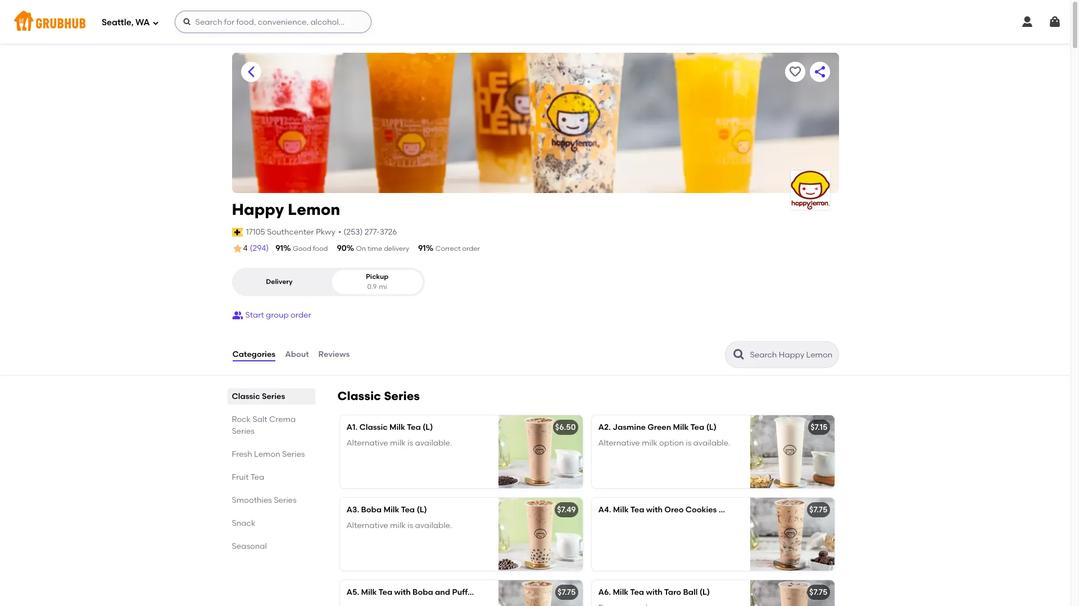 Task type: vqa. For each thing, say whether or not it's contained in the screenshot.


Task type: locate. For each thing, give the bounding box(es) containing it.
1 horizontal spatial boba
[[413, 588, 433, 598]]

star icon image
[[232, 243, 243, 255]]

0 vertical spatial and
[[719, 506, 734, 515]]

classic up rock
[[232, 392, 260, 402]]

seasonal
[[232, 542, 267, 552]]

is
[[407, 439, 413, 449], [686, 439, 691, 449], [407, 522, 413, 531]]

1 vertical spatial boba
[[413, 588, 433, 598]]

available. down a1. classic milk tea (l)
[[415, 439, 452, 449]]

0 vertical spatial order
[[462, 245, 480, 253]]

0 vertical spatial lemon
[[288, 200, 340, 219]]

classic series
[[337, 390, 420, 404], [232, 392, 285, 402]]

is right option
[[686, 439, 691, 449]]

with left oreo
[[646, 506, 663, 515]]

91
[[276, 244, 283, 253], [418, 244, 426, 253]]

happy lemon
[[232, 200, 340, 219]]

4
[[243, 244, 248, 254]]

0 horizontal spatial svg image
[[152, 19, 159, 26]]

classic series inside tab
[[232, 392, 285, 402]]

time
[[368, 245, 382, 253]]

series inside "rock salt crema series"
[[232, 427, 255, 437]]

0 horizontal spatial and
[[435, 588, 450, 598]]

0 vertical spatial boba
[[361, 506, 382, 515]]

$7.75 for a4. milk tea with oreo cookies and puff cream (l)
[[809, 506, 828, 515]]

a6.
[[598, 588, 611, 598]]

categories button
[[232, 335, 276, 375]]

a3. boba milk tea (l)
[[346, 506, 427, 515]]

(253)
[[344, 227, 363, 237]]

1 91 from the left
[[276, 244, 283, 253]]

option group
[[232, 268, 425, 297]]

0 horizontal spatial 91
[[276, 244, 283, 253]]

svg image
[[1048, 15, 1062, 29], [182, 17, 191, 26], [152, 19, 159, 26]]

classic right a1.
[[359, 423, 388, 433]]

alternative down "jasmine"
[[598, 439, 640, 449]]

lemon up fruit tea tab
[[254, 450, 280, 460]]

1 horizontal spatial order
[[462, 245, 480, 253]]

fruit
[[232, 473, 249, 483]]

is for $7.49
[[407, 522, 413, 531]]

alternative down a3.
[[346, 522, 388, 531]]

good
[[293, 245, 311, 253]]

classic series up a1. classic milk tea (l)
[[337, 390, 420, 404]]

classic up a1.
[[337, 390, 381, 404]]

series up fruit tea tab
[[282, 450, 305, 460]]

0 vertical spatial alternative milk is available.
[[346, 439, 452, 449]]

with for boba
[[394, 588, 411, 598]]

caret left icon image
[[244, 65, 258, 79]]

a3. boba milk tea (l) image
[[498, 499, 583, 572]]

available. for $7.49
[[415, 522, 452, 531]]

alternative milk is available.
[[346, 439, 452, 449], [346, 522, 452, 531]]

order right correct
[[462, 245, 480, 253]]

classic
[[337, 390, 381, 404], [232, 392, 260, 402], [359, 423, 388, 433]]

and
[[719, 506, 734, 515], [435, 588, 450, 598]]

1 horizontal spatial lemon
[[288, 200, 340, 219]]

alternative milk is available. down a1. classic milk tea (l)
[[346, 439, 452, 449]]

0 horizontal spatial lemon
[[254, 450, 280, 460]]

milk for classic
[[390, 439, 406, 449]]

rock salt crema series
[[232, 415, 296, 437]]

0 horizontal spatial classic series
[[232, 392, 285, 402]]

order right group
[[291, 311, 311, 320]]

1 horizontal spatial cream
[[753, 506, 780, 515]]

is down a1. classic milk tea (l)
[[407, 439, 413, 449]]

Search Happy Lemon search field
[[749, 350, 835, 361]]

milk right a1.
[[390, 423, 405, 433]]

option
[[659, 439, 684, 449]]

1 vertical spatial puff
[[452, 588, 468, 598]]

about button
[[284, 335, 309, 375]]

with right a5.
[[394, 588, 411, 598]]

$7.15
[[811, 423, 828, 433]]

1 vertical spatial order
[[291, 311, 311, 320]]

milk down a2. jasmine green milk tea (l)
[[642, 439, 657, 449]]

classic series tab
[[232, 391, 311, 403]]

series up crema
[[262, 392, 285, 402]]

save this restaurant image
[[788, 65, 802, 79]]

share icon image
[[813, 65, 826, 79]]

$7.75
[[809, 506, 828, 515], [558, 588, 576, 598], [809, 588, 828, 598]]

mi
[[379, 283, 387, 291]]

alternative
[[346, 439, 388, 449], [598, 439, 640, 449], [346, 522, 388, 531]]

a6. milk tea with taro ball (l)
[[598, 588, 710, 598]]

categories
[[232, 350, 275, 360]]

with left taro at the right bottom of the page
[[646, 588, 662, 598]]

0 horizontal spatial order
[[291, 311, 311, 320]]

1 vertical spatial lemon
[[254, 450, 280, 460]]

seattle, wa
[[102, 17, 150, 27]]

0 horizontal spatial cream
[[470, 588, 496, 598]]

91 for good food
[[276, 244, 283, 253]]

alternative for classic
[[346, 439, 388, 449]]

2 91 from the left
[[418, 244, 426, 253]]

1 vertical spatial cream
[[470, 588, 496, 598]]

(294)
[[250, 244, 269, 253]]

91 right delivery
[[418, 244, 426, 253]]

a3.
[[346, 506, 359, 515]]

alternative down a1.
[[346, 439, 388, 449]]

pickup
[[366, 273, 389, 281]]

group
[[266, 311, 289, 320]]

is down a3. boba milk tea (l)
[[407, 522, 413, 531]]

a4. milk tea with oreo cookies and puff cream (l)
[[598, 506, 792, 515]]

available.
[[415, 439, 452, 449], [693, 439, 730, 449], [415, 522, 452, 531]]

lemon for fresh
[[254, 450, 280, 460]]

smoothies
[[232, 496, 272, 506]]

start
[[245, 311, 264, 320]]

cream
[[753, 506, 780, 515], [470, 588, 496, 598]]

lemon up pkwy
[[288, 200, 340, 219]]

with
[[646, 506, 663, 515], [394, 588, 411, 598], [646, 588, 662, 598]]

0 horizontal spatial puff
[[452, 588, 468, 598]]

boba
[[361, 506, 382, 515], [413, 588, 433, 598]]

a4. milk tea with oreo cookies and puff cream (l) image
[[750, 499, 834, 572]]

1 horizontal spatial classic series
[[337, 390, 420, 404]]

a4.
[[598, 506, 611, 515]]

1 vertical spatial and
[[435, 588, 450, 598]]

correct order
[[435, 245, 480, 253]]

with for taro
[[646, 588, 662, 598]]

alternative for boba
[[346, 522, 388, 531]]

0 horizontal spatial boba
[[361, 506, 382, 515]]

a6. milk tea with taro ball (l) image
[[750, 581, 834, 607]]

alternative milk option is available.
[[598, 439, 730, 449]]

lemon
[[288, 200, 340, 219], [254, 450, 280, 460]]

milk for jasmine
[[642, 439, 657, 449]]

alternative milk is available. down a3. boba milk tea (l)
[[346, 522, 452, 531]]

91 down "17105 southcenter pkwy" button on the left of the page
[[276, 244, 283, 253]]

2 alternative milk is available. from the top
[[346, 522, 452, 531]]

correct
[[435, 245, 461, 253]]

3726
[[380, 227, 397, 237]]

(l)
[[423, 423, 433, 433], [706, 423, 717, 433], [417, 506, 427, 515], [782, 506, 792, 515], [498, 588, 508, 598], [700, 588, 710, 598]]

277-
[[365, 227, 380, 237]]

svg image
[[1021, 15, 1034, 29]]

91 for correct order
[[418, 244, 426, 253]]

oreo
[[665, 506, 684, 515]]

tea
[[407, 423, 421, 433], [690, 423, 704, 433], [250, 473, 264, 483], [401, 506, 415, 515], [630, 506, 644, 515], [378, 588, 392, 598], [630, 588, 644, 598]]

rock
[[232, 415, 251, 425]]

smoothies series tab
[[232, 495, 311, 507]]

1 horizontal spatial 91
[[418, 244, 426, 253]]

milk down a3. boba milk tea (l)
[[390, 522, 406, 531]]

start group order button
[[232, 306, 311, 326]]

milk up option
[[673, 423, 689, 433]]

jasmine
[[613, 423, 646, 433]]

available. right option
[[693, 439, 730, 449]]

classic series up the salt
[[232, 392, 285, 402]]

delivery
[[266, 278, 293, 286]]

1 alternative milk is available. from the top
[[346, 439, 452, 449]]

a5. milk tea with boba and puff cream (l) image
[[498, 581, 583, 607]]

series down rock
[[232, 427, 255, 437]]

series
[[384, 390, 420, 404], [262, 392, 285, 402], [232, 427, 255, 437], [282, 450, 305, 460], [274, 496, 297, 506]]

puff
[[736, 506, 751, 515], [452, 588, 468, 598]]

order
[[462, 245, 480, 253], [291, 311, 311, 320]]

crema
[[269, 415, 296, 425]]

0.9
[[367, 283, 377, 291]]

on
[[356, 245, 366, 253]]

1 vertical spatial alternative milk is available.
[[346, 522, 452, 531]]

milk
[[390, 439, 406, 449], [642, 439, 657, 449], [390, 522, 406, 531]]

available. down a3. boba milk tea (l)
[[415, 522, 452, 531]]

seasonal tab
[[232, 541, 311, 553]]

lemon inside tab
[[254, 450, 280, 460]]

milk
[[390, 423, 405, 433], [673, 423, 689, 433], [384, 506, 399, 515], [613, 506, 629, 515], [361, 588, 377, 598], [613, 588, 629, 598]]

milk down a1. classic milk tea (l)
[[390, 439, 406, 449]]

• (253) 277-3726
[[338, 227, 397, 237]]

1 horizontal spatial puff
[[736, 506, 751, 515]]

save this restaurant button
[[785, 62, 805, 82]]

0 vertical spatial cream
[[753, 506, 780, 515]]



Task type: describe. For each thing, give the bounding box(es) containing it.
ball
[[683, 588, 698, 598]]

snack
[[232, 519, 255, 529]]

milk right a4.
[[613, 506, 629, 515]]

a1.
[[346, 423, 358, 433]]

series down fruit tea tab
[[274, 496, 297, 506]]

green
[[648, 423, 671, 433]]

seattle,
[[102, 17, 133, 27]]

order inside 'button'
[[291, 311, 311, 320]]

alternative for jasmine
[[598, 439, 640, 449]]

subscription pass image
[[232, 228, 243, 237]]

fruit tea tab
[[232, 472, 311, 484]]

delivery
[[384, 245, 409, 253]]

•
[[338, 227, 341, 237]]

pickup 0.9 mi
[[366, 273, 389, 291]]

with for oreo
[[646, 506, 663, 515]]

on time delivery
[[356, 245, 409, 253]]

a5. milk tea with boba and puff cream (l)
[[346, 588, 508, 598]]

fresh lemon series tab
[[232, 449, 311, 461]]

Search for food, convenience, alcohol... search field
[[175, 11, 371, 33]]

(253) 277-3726 button
[[344, 227, 397, 238]]

southcenter
[[267, 227, 314, 237]]

17105 southcenter pkwy button
[[245, 226, 336, 239]]

snack tab
[[232, 518, 311, 530]]

reviews
[[318, 350, 350, 360]]

is for $6.50
[[407, 439, 413, 449]]

taro
[[664, 588, 681, 598]]

fresh lemon series
[[232, 450, 305, 460]]

a1. classic milk tea (l)
[[346, 423, 433, 433]]

1 horizontal spatial svg image
[[182, 17, 191, 26]]

alternative milk is available. for classic
[[346, 439, 452, 449]]

reviews button
[[318, 335, 350, 375]]

pkwy
[[316, 227, 335, 237]]

$7.75 for a5. milk tea with boba and puff cream (l)
[[558, 588, 576, 598]]

1 horizontal spatial and
[[719, 506, 734, 515]]

a2. jasmine green milk tea (l) image
[[750, 416, 834, 489]]

classic inside tab
[[232, 392, 260, 402]]

milk for boba
[[390, 522, 406, 531]]

a2.
[[598, 423, 611, 433]]

fruit tea
[[232, 473, 264, 483]]

milk right a3.
[[384, 506, 399, 515]]

alternative milk is available. for boba
[[346, 522, 452, 531]]

0 vertical spatial puff
[[736, 506, 751, 515]]

fresh
[[232, 450, 252, 460]]

food
[[313, 245, 328, 253]]

salt
[[253, 415, 267, 425]]

main navigation navigation
[[0, 0, 1071, 44]]

happy lemon logo image
[[790, 171, 830, 210]]

17105
[[246, 227, 265, 237]]

series up a1. classic milk tea (l)
[[384, 390, 420, 404]]

rock salt crema series tab
[[232, 414, 311, 438]]

happy
[[232, 200, 284, 219]]

milk right a6.
[[613, 588, 629, 598]]

milk right a5.
[[361, 588, 377, 598]]

$7.49
[[557, 506, 576, 515]]

17105 southcenter pkwy
[[246, 227, 335, 237]]

good food
[[293, 245, 328, 253]]

about
[[285, 350, 309, 360]]

option group containing pickup
[[232, 268, 425, 297]]

90
[[337, 244, 347, 253]]

tea inside tab
[[250, 473, 264, 483]]

smoothies series
[[232, 496, 297, 506]]

2 horizontal spatial svg image
[[1048, 15, 1062, 29]]

available. for $6.50
[[415, 439, 452, 449]]

cookies
[[686, 506, 717, 515]]

search icon image
[[732, 348, 746, 362]]

$6.50
[[555, 423, 576, 433]]

a5.
[[346, 588, 359, 598]]

a2. jasmine green milk tea (l)
[[598, 423, 717, 433]]

wa
[[136, 17, 150, 27]]

start group order
[[245, 311, 311, 320]]

lemon for happy
[[288, 200, 340, 219]]

people icon image
[[232, 310, 243, 322]]

a1. classic milk tea (l) image
[[498, 416, 583, 489]]



